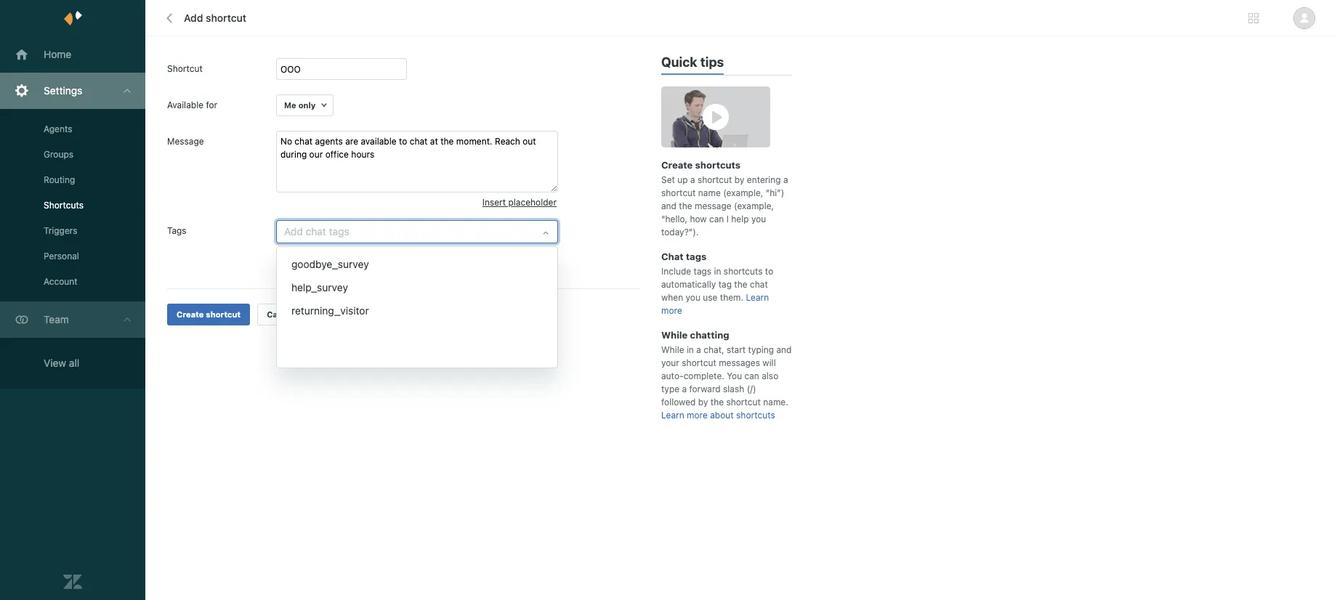 Task type: vqa. For each thing, say whether or not it's contained in the screenshot.
'shortcuts' in the the Create shortcuts Set up a shortcut by entering a shortcut name (example, "hi") and the message (example, "hello, how can I help you today?").
no



Task type: locate. For each thing, give the bounding box(es) containing it.
shortcuts up name
[[695, 159, 741, 171]]

you left this
[[478, 250, 493, 261]]

1 vertical spatial learn
[[661, 410, 684, 421]]

1 horizontal spatial learn
[[746, 292, 769, 303]]

0 horizontal spatial learn
[[661, 410, 684, 421]]

how
[[690, 214, 707, 225]]

a
[[690, 174, 695, 185], [783, 174, 788, 185], [426, 250, 431, 261], [696, 344, 701, 355], [682, 384, 687, 395]]

1 horizontal spatial create
[[661, 159, 693, 171]]

start
[[727, 344, 746, 355]]

shortcut right add
[[206, 12, 246, 24]]

the up "hello,
[[679, 201, 692, 211]]

in
[[714, 266, 721, 277], [687, 344, 694, 355]]

and up "hello,
[[661, 201, 677, 211]]

0 horizontal spatial use
[[495, 250, 510, 261]]

automatically add the above tags to a chat when you use this shortcut
[[276, 250, 527, 273]]

learn down the followed on the bottom
[[661, 410, 684, 421]]

1 horizontal spatial use
[[703, 292, 718, 303]]

0 horizontal spatial more
[[661, 305, 682, 316]]

to down add chat tags field
[[415, 250, 424, 261]]

personal
[[44, 251, 79, 262]]

tags right 'chat'
[[686, 251, 707, 262]]

while
[[661, 329, 688, 341], [661, 344, 684, 355]]

available
[[167, 100, 203, 110]]

1 horizontal spatial can
[[744, 371, 759, 381]]

2 vertical spatial you
[[686, 292, 700, 303]]

by down forward
[[698, 397, 708, 408]]

this
[[512, 250, 527, 261]]

0 horizontal spatial in
[[687, 344, 694, 355]]

0 vertical spatial use
[[495, 250, 510, 261]]

by inside create shortcuts set up a shortcut by entering a shortcut name (example, "hi") and the message (example, "hello, how can i help you today?").
[[734, 174, 744, 185]]

triggers
[[44, 225, 77, 236]]

a left "chat,"
[[696, 344, 701, 355]]

cancel button
[[257, 304, 304, 326]]

shortcuts up tag at the top of page
[[724, 266, 763, 277]]

Shortcut text field
[[276, 58, 407, 80]]

1 vertical spatial you
[[478, 250, 493, 261]]

entering
[[747, 174, 781, 185]]

0 vertical spatial learn
[[746, 292, 769, 303]]

about
[[710, 410, 734, 421]]

in left "chat,"
[[687, 344, 694, 355]]

when left this
[[454, 250, 476, 261]]

the inside include tags in shortcuts to automatically tag the chat when you use them.
[[734, 279, 747, 290]]

can
[[709, 214, 724, 225], [744, 371, 759, 381]]

when
[[454, 250, 476, 261], [661, 292, 683, 303]]

today?").
[[661, 227, 699, 238]]

shortcuts down name.
[[736, 410, 775, 421]]

1 horizontal spatial to
[[765, 266, 773, 277]]

0 vertical spatial by
[[734, 174, 744, 185]]

(example, up help
[[734, 201, 774, 211]]

1 horizontal spatial and
[[776, 344, 792, 355]]

1 vertical spatial (example,
[[734, 201, 774, 211]]

1 vertical spatial when
[[661, 292, 683, 303]]

0 vertical spatial to
[[415, 250, 424, 261]]

(example, down entering
[[723, 187, 763, 198]]

0 horizontal spatial you
[[478, 250, 493, 261]]

1 horizontal spatial in
[[714, 266, 721, 277]]

more
[[661, 305, 682, 316], [687, 410, 708, 421]]

shortcut up name
[[698, 174, 732, 185]]

1 vertical spatial to
[[765, 266, 773, 277]]

shortcuts inside include tags in shortcuts to automatically tag the chat when you use them.
[[724, 266, 763, 277]]

0 vertical spatial when
[[454, 250, 476, 261]]

more down automatically
[[661, 305, 682, 316]]

learn right them.
[[746, 292, 769, 303]]

2 horizontal spatial you
[[751, 214, 766, 225]]

quick
[[661, 54, 697, 70]]

chat,
[[704, 344, 724, 355]]

tags
[[395, 250, 413, 261], [686, 251, 707, 262], [694, 266, 711, 277]]

set
[[661, 174, 675, 185]]

1 horizontal spatial when
[[661, 292, 683, 303]]

and right typing
[[776, 344, 792, 355]]

learn more link
[[661, 292, 769, 316]]

chat right tag at the top of page
[[750, 279, 768, 290]]

0 vertical spatial and
[[661, 201, 677, 211]]

when down automatically
[[661, 292, 683, 303]]

a inside automatically add the above tags to a chat when you use this shortcut
[[426, 250, 431, 261]]

name
[[698, 187, 721, 198]]

0 horizontal spatial can
[[709, 214, 724, 225]]

a down add chat tags field
[[426, 250, 431, 261]]

1 vertical spatial chat
[[750, 279, 768, 290]]

1 horizontal spatial chat
[[750, 279, 768, 290]]

create shortcut
[[177, 310, 241, 319]]

agents
[[44, 124, 72, 134]]

learn inside while chatting while in a chat, start typing and your shortcut messages will auto-complete. you can also type a forward slash (/) followed by the shortcut name. learn more about shortcuts
[[661, 410, 684, 421]]

1 vertical spatial and
[[776, 344, 792, 355]]

tags inside include tags in shortcuts to automatically tag the chat when you use them.
[[694, 266, 711, 277]]

shortcut down automatically
[[276, 262, 311, 273]]

use left this
[[495, 250, 510, 261]]

tags right above
[[395, 250, 413, 261]]

a right type
[[682, 384, 687, 395]]

1 vertical spatial in
[[687, 344, 694, 355]]

the right add
[[352, 250, 365, 261]]

1 vertical spatial more
[[687, 410, 708, 421]]

more down the followed on the bottom
[[687, 410, 708, 421]]

to inside automatically add the above tags to a chat when you use this shortcut
[[415, 250, 424, 261]]

use
[[495, 250, 510, 261], [703, 292, 718, 303]]

0 vertical spatial while
[[661, 329, 688, 341]]

2 while from the top
[[661, 344, 684, 355]]

chat down add chat tags field
[[433, 250, 451, 261]]

shortcut down up
[[661, 187, 696, 198]]

message
[[695, 201, 731, 211]]

the up learn more about shortcuts link
[[711, 397, 724, 408]]

team
[[44, 313, 69, 326]]

1 vertical spatial while
[[661, 344, 684, 355]]

you inside automatically add the above tags to a chat when you use this shortcut
[[478, 250, 493, 261]]

1 horizontal spatial by
[[734, 174, 744, 185]]

Message text field
[[276, 131, 558, 193]]

0 horizontal spatial and
[[661, 201, 677, 211]]

me
[[284, 100, 296, 110]]

chat
[[433, 250, 451, 261], [750, 279, 768, 290]]

create
[[661, 159, 693, 171], [177, 310, 204, 319]]

0 vertical spatial chat
[[433, 250, 451, 261]]

can left i
[[709, 214, 724, 225]]

1 vertical spatial shortcuts
[[724, 266, 763, 277]]

shortcut left cancel
[[206, 310, 241, 319]]

tags up automatically
[[694, 266, 711, 277]]

the inside create shortcuts set up a shortcut by entering a shortcut name (example, "hi") and the message (example, "hello, how can i help you today?").
[[679, 201, 692, 211]]

can up (/)
[[744, 371, 759, 381]]

0 vertical spatial shortcuts
[[695, 159, 741, 171]]

learn
[[746, 292, 769, 303], [661, 410, 684, 421]]

(/)
[[747, 384, 756, 395]]

insert
[[482, 197, 506, 208]]

in up tag at the top of page
[[714, 266, 721, 277]]

and
[[661, 201, 677, 211], [776, 344, 792, 355]]

tags
[[167, 225, 186, 236]]

create for shortcuts
[[661, 159, 693, 171]]

shortcut
[[206, 12, 246, 24], [698, 174, 732, 185], [661, 187, 696, 198], [276, 262, 311, 273], [206, 310, 241, 319], [682, 358, 716, 368], [726, 397, 761, 408]]

shortcut inside create shortcut button
[[206, 310, 241, 319]]

1 vertical spatial by
[[698, 397, 708, 408]]

1 horizontal spatial more
[[687, 410, 708, 421]]

the
[[679, 201, 692, 211], [352, 250, 365, 261], [734, 279, 747, 290], [711, 397, 724, 408]]

you down automatically
[[686, 292, 700, 303]]

use inside automatically add the above tags to a chat when you use this shortcut
[[495, 250, 510, 261]]

create inside create shortcut button
[[177, 310, 204, 319]]

2 vertical spatial shortcuts
[[736, 410, 775, 421]]

0 horizontal spatial create
[[177, 310, 204, 319]]

all
[[69, 357, 79, 369]]

create inside create shortcuts set up a shortcut by entering a shortcut name (example, "hi") and the message (example, "hello, how can i help you today?").
[[661, 159, 693, 171]]

0 vertical spatial can
[[709, 214, 724, 225]]

in inside include tags in shortcuts to automatically tag the chat when you use them.
[[714, 266, 721, 277]]

1 vertical spatial use
[[703, 292, 718, 303]]

0 vertical spatial more
[[661, 305, 682, 316]]

add
[[334, 250, 350, 261]]

create shortcuts set up a shortcut by entering a shortcut name (example, "hi") and the message (example, "hello, how can i help you today?").
[[661, 159, 788, 238]]

(example,
[[723, 187, 763, 198], [734, 201, 774, 211]]

quick tips
[[661, 54, 724, 70]]

0 horizontal spatial chat
[[433, 250, 451, 261]]

shortcuts
[[695, 159, 741, 171], [724, 266, 763, 277], [736, 410, 775, 421]]

add
[[184, 12, 203, 24]]

the right tag at the top of page
[[734, 279, 747, 290]]

include tags in shortcuts to automatically tag the chat when you use them.
[[661, 266, 773, 303]]

1 horizontal spatial you
[[686, 292, 700, 303]]

1 vertical spatial create
[[177, 310, 204, 319]]

learn more
[[661, 292, 769, 316]]

0 horizontal spatial by
[[698, 397, 708, 408]]

and inside while chatting while in a chat, start typing and your shortcut messages will auto-complete. you can also type a forward slash (/) followed by the shortcut name. learn more about shortcuts
[[776, 344, 792, 355]]

1 vertical spatial can
[[744, 371, 759, 381]]

when inside automatically add the above tags to a chat when you use this shortcut
[[454, 250, 476, 261]]

you inside create shortcuts set up a shortcut by entering a shortcut name (example, "hi") and the message (example, "hello, how can i help you today?").
[[751, 214, 766, 225]]

home
[[44, 48, 71, 60]]

by
[[734, 174, 744, 185], [698, 397, 708, 408]]

while chatting while in a chat, start typing and your shortcut messages will auto-complete. you can also type a forward slash (/) followed by the shortcut name. learn more about shortcuts
[[661, 329, 792, 421]]

above
[[368, 250, 393, 261]]

0 horizontal spatial to
[[415, 250, 424, 261]]

shortcut down (/)
[[726, 397, 761, 408]]

you right help
[[751, 214, 766, 225]]

by left entering
[[734, 174, 744, 185]]

you
[[751, 214, 766, 225], [478, 250, 493, 261], [686, 292, 700, 303]]

settings
[[44, 84, 82, 97]]

messages
[[719, 358, 760, 368]]

"hi")
[[766, 187, 784, 198]]

use left them.
[[703, 292, 718, 303]]

0 vertical spatial (example,
[[723, 187, 763, 198]]

0 horizontal spatial when
[[454, 250, 476, 261]]

to up "learn more"
[[765, 266, 773, 277]]

for
[[206, 100, 217, 110]]

insert placeholder button
[[482, 193, 557, 213]]

0 vertical spatial in
[[714, 266, 721, 277]]

0 vertical spatial you
[[751, 214, 766, 225]]

0 vertical spatial create
[[661, 159, 693, 171]]

tips
[[700, 54, 724, 70]]



Task type: describe. For each thing, give the bounding box(es) containing it.
them.
[[720, 292, 743, 303]]

help
[[731, 214, 749, 225]]

tag
[[718, 279, 732, 290]]

automatically
[[661, 279, 716, 290]]

the inside while chatting while in a chat, start typing and your shortcut messages will auto-complete. you can also type a forward slash (/) followed by the shortcut name. learn more about shortcuts
[[711, 397, 724, 408]]

also
[[762, 371, 778, 381]]

complete.
[[684, 371, 724, 381]]

Add chat tags field
[[284, 223, 533, 241]]

can inside create shortcuts set up a shortcut by entering a shortcut name (example, "hi") and the message (example, "hello, how can i help you today?").
[[709, 214, 724, 225]]

shortcut up complete.
[[682, 358, 716, 368]]

typing
[[748, 344, 774, 355]]

forward
[[689, 384, 721, 395]]

you inside include tags in shortcuts to automatically tag the chat when you use them.
[[686, 292, 700, 303]]

chat tags
[[661, 251, 707, 262]]

more inside while chatting while in a chat, start typing and your shortcut messages will auto-complete. you can also type a forward slash (/) followed by the shortcut name. learn more about shortcuts
[[687, 410, 708, 421]]

placeholder
[[508, 197, 557, 208]]

available for
[[167, 100, 217, 110]]

to inside include tags in shortcuts to automatically tag the chat when you use them.
[[765, 266, 773, 277]]

i
[[726, 214, 729, 225]]

cancel
[[267, 310, 295, 319]]

more inside "learn more"
[[661, 305, 682, 316]]

message
[[167, 136, 204, 147]]

by inside while chatting while in a chat, start typing and your shortcut messages will auto-complete. you can also type a forward slash (/) followed by the shortcut name. learn more about shortcuts
[[698, 397, 708, 408]]

insert placeholder
[[482, 197, 557, 208]]

use inside include tags in shortcuts to automatically tag the chat when you use them.
[[703, 292, 718, 303]]

create for shortcut
[[177, 310, 204, 319]]

tags for include
[[694, 266, 711, 277]]

me only
[[284, 100, 316, 110]]

add shortcut
[[184, 12, 246, 24]]

returning_visitor
[[291, 304, 369, 317]]

help_survey
[[291, 281, 348, 294]]

include
[[661, 266, 691, 277]]

create shortcut button
[[167, 304, 250, 326]]

up
[[677, 174, 688, 185]]

followed
[[661, 397, 696, 408]]

shortcuts
[[44, 200, 84, 211]]

you
[[727, 371, 742, 381]]

goodbye_survey
[[291, 258, 369, 270]]

view
[[44, 357, 66, 369]]

name.
[[763, 397, 788, 408]]

your
[[661, 358, 679, 368]]

shortcut inside automatically add the above tags to a chat when you use this shortcut
[[276, 262, 311, 273]]

a right up
[[690, 174, 695, 185]]

shortcuts inside while chatting while in a chat, start typing and your shortcut messages will auto-complete. you can also type a forward slash (/) followed by the shortcut name. learn more about shortcuts
[[736, 410, 775, 421]]

shortcut
[[167, 63, 203, 74]]

slash
[[723, 384, 744, 395]]

type
[[661, 384, 679, 395]]

groups
[[44, 149, 73, 160]]

tags for chat
[[686, 251, 707, 262]]

chat inside automatically add the above tags to a chat when you use this shortcut
[[433, 250, 451, 261]]

zendesk products image
[[1248, 13, 1259, 23]]

chat inside include tags in shortcuts to automatically tag the chat when you use them.
[[750, 279, 768, 290]]

chatting
[[690, 329, 729, 341]]

routing
[[44, 174, 75, 185]]

view all
[[44, 357, 79, 369]]

the inside automatically add the above tags to a chat when you use this shortcut
[[352, 250, 365, 261]]

account
[[44, 276, 77, 287]]

can inside while chatting while in a chat, start typing and your shortcut messages will auto-complete. you can also type a forward slash (/) followed by the shortcut name. learn more about shortcuts
[[744, 371, 759, 381]]

in inside while chatting while in a chat, start typing and your shortcut messages will auto-complete. you can also type a forward slash (/) followed by the shortcut name. learn more about shortcuts
[[687, 344, 694, 355]]

automatically
[[276, 250, 332, 261]]

"hello,
[[661, 214, 687, 225]]

learn inside "learn more"
[[746, 292, 769, 303]]

only
[[298, 100, 316, 110]]

will
[[763, 358, 776, 368]]

learn more about shortcuts link
[[661, 410, 775, 421]]

shortcuts inside create shortcuts set up a shortcut by entering a shortcut name (example, "hi") and the message (example, "hello, how can i help you today?").
[[695, 159, 741, 171]]

1 while from the top
[[661, 329, 688, 341]]

when inside include tags in shortcuts to automatically tag the chat when you use them.
[[661, 292, 683, 303]]

auto-
[[661, 371, 684, 381]]

tags inside automatically add the above tags to a chat when you use this shortcut
[[395, 250, 413, 261]]

me only button
[[276, 94, 334, 116]]

chat
[[661, 251, 683, 262]]

and inside create shortcuts set up a shortcut by entering a shortcut name (example, "hi") and the message (example, "hello, how can i help you today?").
[[661, 201, 677, 211]]

a up '"hi")'
[[783, 174, 788, 185]]



